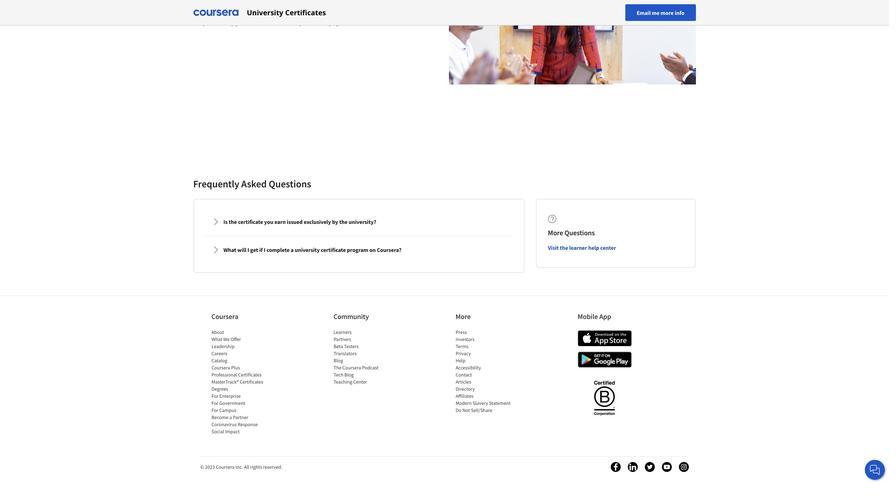 Task type: locate. For each thing, give the bounding box(es) containing it.
coursera down catalog
[[211, 364, 230, 371]]

list containing learners
[[333, 328, 394, 385]]

coursera
[[211, 312, 238, 321], [211, 364, 230, 371], [342, 364, 361, 371], [216, 464, 235, 470]]

learner
[[569, 244, 587, 251]]

list containing press
[[456, 328, 516, 414]]

press link
[[456, 329, 467, 335]]

professional
[[211, 371, 237, 378]]

coursera image
[[193, 7, 238, 18]]

email me more info button
[[625, 4, 696, 21]]

list for coursera
[[211, 328, 272, 435]]

0 horizontal spatial questions
[[269, 177, 311, 190]]

0 vertical spatial what
[[223, 246, 236, 253]]

list for more
[[456, 328, 516, 414]]

blog
[[333, 357, 343, 364], [344, 371, 354, 378]]

coursera plus link
[[211, 364, 240, 371]]

0 vertical spatial to
[[225, 11, 230, 18]]

0 horizontal spatial certificate
[[238, 218, 263, 225]]

the right by at the left top
[[339, 218, 348, 225]]

1 list from the left
[[211, 328, 272, 435]]

certificates up mastertrack® certificates link
[[238, 371, 261, 378]]

0 horizontal spatial you
[[236, 20, 244, 26]]

1 vertical spatial for
[[211, 400, 218, 406]]

social impact link
[[211, 428, 239, 435]]

more
[[661, 9, 674, 16]]

directory link
[[456, 386, 475, 392]]

for up for campus link
[[211, 400, 218, 406]]

certificate left the program
[[321, 246, 346, 253]]

1 horizontal spatial list
[[333, 328, 394, 385]]

0 vertical spatial questions
[[269, 177, 311, 190]]

1 horizontal spatial certificate
[[321, 246, 346, 253]]

university certificates
[[247, 8, 326, 17]]

directory
[[456, 386, 475, 392]]

coursera up tech blog link
[[342, 364, 361, 371]]

world
[[368, 11, 381, 18]]

certificate
[[238, 218, 263, 225], [321, 246, 346, 253]]

more up visit on the bottom of page
[[548, 228, 563, 237]]

university
[[295, 246, 320, 253]]

partners link
[[333, 336, 351, 342]]

coursera left inc.
[[216, 464, 235, 470]]

for up 'become'
[[211, 407, 218, 413]]

2 vertical spatial for
[[211, 407, 218, 413]]

list containing about
[[211, 328, 272, 435]]

response
[[238, 421, 258, 428]]

for down degrees
[[211, 393, 218, 399]]

0 horizontal spatial the
[[229, 218, 237, 225]]

accessibility link
[[456, 364, 481, 371]]

1 horizontal spatial blog
[[344, 371, 354, 378]]

0 horizontal spatial more
[[456, 312, 471, 321]]

0 vertical spatial more
[[548, 228, 563, 237]]

1 vertical spatial questions
[[565, 228, 595, 237]]

visit the learner help center
[[548, 244, 616, 251]]

0 horizontal spatial list
[[211, 328, 272, 435]]

more inside the "frequently asked questions" element
[[548, 228, 563, 237]]

frequently
[[193, 177, 239, 190]]

1 horizontal spatial a
[[291, 246, 294, 253]]

is
[[223, 218, 228, 225]]

help inside the "frequently asked questions" element
[[588, 244, 599, 251]]

translators
[[333, 350, 357, 357]]

the
[[229, 218, 237, 225], [339, 218, 348, 225], [560, 244, 568, 251]]

2023
[[205, 464, 215, 470]]

0 vertical spatial for
[[211, 393, 218, 399]]

partner
[[233, 414, 248, 420]]

or
[[293, 20, 298, 26]]

0 horizontal spatial a
[[229, 414, 232, 420]]

info
[[675, 9, 684, 16]]

and
[[402, 11, 411, 18]]

get it on google play image
[[578, 352, 632, 368]]

privacy
[[456, 350, 471, 357]]

will
[[237, 246, 246, 253]]

a right complete
[[291, 246, 294, 253]]

enterprise
[[219, 393, 241, 399]]

blog up the
[[333, 357, 343, 364]]

1 vertical spatial a
[[229, 414, 232, 420]]

download on the app store image
[[578, 330, 632, 346]]

learners
[[333, 329, 351, 335]]

get
[[250, 246, 258, 253]]

what we offer link
[[211, 336, 241, 342]]

offer
[[230, 336, 241, 342]]

what down about
[[211, 336, 222, 342]]

mobile
[[578, 312, 598, 321]]

0 vertical spatial help
[[224, 20, 235, 26]]

the
[[333, 364, 341, 371]]

2 for from the top
[[211, 400, 218, 406]]

we
[[223, 336, 229, 342]]

me
[[652, 9, 660, 16]]

help right that
[[224, 20, 235, 26]]

0 horizontal spatial i
[[247, 246, 249, 253]]

what left "will"
[[223, 246, 236, 253]]

2 horizontal spatial the
[[560, 244, 568, 251]]

what will i get if i complete a university certificate program on coursera?
[[223, 246, 401, 253]]

modern slavery statement link
[[456, 400, 510, 406]]

3 list from the left
[[456, 328, 516, 414]]

1 horizontal spatial to
[[269, 20, 274, 26]]

0 vertical spatial you
[[236, 20, 244, 26]]

help
[[456, 357, 465, 364]]

for
[[211, 393, 218, 399], [211, 400, 218, 406], [211, 407, 218, 413]]

coursera instagram image
[[679, 462, 689, 472]]

contact link
[[456, 371, 472, 378]]

list
[[211, 328, 272, 435], [333, 328, 394, 385], [456, 328, 516, 414]]

for enterprise link
[[211, 393, 241, 399]]

1 horizontal spatial what
[[223, 246, 236, 253]]

i
[[247, 246, 249, 253], [264, 246, 265, 253]]

i left get
[[247, 246, 249, 253]]

1 horizontal spatial more
[[548, 228, 563, 237]]

potential
[[300, 20, 320, 26]]

certificate right is
[[238, 218, 263, 225]]

certificates down professional certificates link
[[240, 379, 263, 385]]

investors
[[456, 336, 474, 342]]

1 vertical spatial blog
[[344, 371, 354, 378]]

privacy link
[[456, 350, 471, 357]]

coursera twitter image
[[645, 462, 655, 472]]

2 horizontal spatial list
[[456, 328, 516, 414]]

help
[[224, 20, 235, 26], [588, 244, 599, 251]]

coursera inside learners partners beta testers translators blog the coursera podcast tech blog teaching center
[[342, 364, 361, 371]]

the right is
[[229, 218, 237, 225]]

© 2023 coursera inc. all rights reserved.
[[200, 464, 282, 470]]

1 horizontal spatial i
[[264, 246, 265, 253]]

coursera facebook image
[[611, 462, 621, 472]]

0 vertical spatial a
[[291, 246, 294, 253]]

a down campus
[[229, 414, 232, 420]]

2 list from the left
[[333, 328, 394, 385]]

degrees link
[[211, 386, 228, 392]]

0 horizontal spatial what
[[211, 336, 222, 342]]

to right able
[[225, 11, 230, 18]]

1 vertical spatial what
[[211, 336, 222, 342]]

what will i get if i complete a university certificate program on coursera? button
[[206, 240, 511, 260]]

affiliates
[[456, 393, 473, 399]]

0 vertical spatial blog
[[333, 357, 343, 364]]

2 i from the left
[[264, 246, 265, 253]]

stand
[[246, 20, 259, 26]]

0 horizontal spatial blog
[[333, 357, 343, 364]]

you'll be able to demonstrate how you've advanced  your skills through real-world projects and create work samples that help you stand out to current or potential employers.
[[193, 11, 440, 26]]

i right if
[[264, 246, 265, 253]]

you've
[[274, 11, 288, 18]]

you left earn
[[264, 218, 273, 225]]

more for more questions
[[548, 228, 563, 237]]

mastertrack® certificates link
[[211, 379, 263, 385]]

help left center
[[588, 244, 599, 251]]

catalog link
[[211, 357, 227, 364]]

do not sell/share link
[[456, 407, 492, 413]]

testers
[[344, 343, 359, 349]]

0 vertical spatial certificates
[[285, 8, 326, 17]]

affiliates link
[[456, 393, 473, 399]]

current
[[275, 20, 292, 26]]

careers link
[[211, 350, 227, 357]]

more up press
[[456, 312, 471, 321]]

teaching
[[333, 379, 352, 385]]

certificates up potential
[[285, 8, 326, 17]]

to right out
[[269, 20, 274, 26]]

the right visit on the bottom of page
[[560, 244, 568, 251]]

is the certificate you earn issued exclusively by the university? button
[[206, 212, 511, 232]]

1 horizontal spatial you
[[264, 218, 273, 225]]

1 vertical spatial more
[[456, 312, 471, 321]]

0 horizontal spatial help
[[224, 20, 235, 26]]

logo of certified b corporation image
[[590, 376, 619, 419]]

more
[[548, 228, 563, 237], [456, 312, 471, 321]]

list for community
[[333, 328, 394, 385]]

2 vertical spatial certificates
[[240, 379, 263, 385]]

blog up 'teaching center' link
[[344, 371, 354, 378]]

1 vertical spatial help
[[588, 244, 599, 251]]

1 for from the top
[[211, 393, 218, 399]]

through
[[337, 11, 356, 18]]

3 for from the top
[[211, 407, 218, 413]]

1 vertical spatial you
[[264, 218, 273, 225]]

you down demonstrate
[[236, 20, 244, 26]]

about
[[211, 329, 224, 335]]

tech
[[333, 371, 343, 378]]

1 horizontal spatial help
[[588, 244, 599, 251]]

0 horizontal spatial to
[[225, 11, 230, 18]]



Task type: vqa. For each thing, say whether or not it's contained in the screenshot.
development
no



Task type: describe. For each thing, give the bounding box(es) containing it.
program
[[347, 246, 368, 253]]

terms link
[[456, 343, 468, 349]]

you inside you'll be able to demonstrate how you've advanced  your skills through real-world projects and create work samples that help you stand out to current or potential employers.
[[236, 20, 244, 26]]

coronavirus
[[211, 421, 237, 428]]

about what we offer leadership careers catalog coursera plus professional certificates mastertrack® certificates degrees for enterprise for government for campus become a partner coronavirus response social impact
[[211, 329, 263, 435]]

you inside dropdown button
[[264, 218, 273, 225]]

catalog
[[211, 357, 227, 364]]

press
[[456, 329, 467, 335]]

teaching center link
[[333, 379, 367, 385]]

1 i from the left
[[247, 246, 249, 253]]

become
[[211, 414, 228, 420]]

employers.
[[322, 20, 347, 26]]

press investors terms privacy help accessibility contact articles directory affiliates modern slavery statement do not sell/share
[[456, 329, 510, 413]]

work
[[428, 11, 440, 18]]

what inside dropdown button
[[223, 246, 236, 253]]

advanced
[[289, 11, 312, 18]]

beta testers link
[[333, 343, 359, 349]]

all
[[244, 464, 249, 470]]

0 vertical spatial certificate
[[238, 218, 263, 225]]

projects
[[382, 11, 401, 18]]

for government link
[[211, 400, 245, 406]]

asked
[[241, 177, 267, 190]]

on
[[369, 246, 376, 253]]

campus
[[219, 407, 236, 413]]

the coursera podcast link
[[333, 364, 378, 371]]

chat with us image
[[869, 464, 881, 476]]

podcast
[[362, 364, 378, 371]]

exclusively
[[304, 218, 331, 225]]

inc.
[[236, 464, 243, 470]]

partners
[[333, 336, 351, 342]]

a inside about what we offer leadership careers catalog coursera plus professional certificates mastertrack® certificates degrees for enterprise for government for campus become a partner coronavirus response social impact
[[229, 414, 232, 420]]

community
[[333, 312, 369, 321]]

professional certificates link
[[211, 371, 261, 378]]

learners link
[[333, 329, 351, 335]]

1 horizontal spatial the
[[339, 218, 348, 225]]

university
[[247, 8, 283, 17]]

visit
[[548, 244, 559, 251]]

statement
[[489, 400, 510, 406]]

issued
[[287, 218, 303, 225]]

investors link
[[456, 336, 474, 342]]

create
[[412, 11, 427, 18]]

visit the learner help center link
[[548, 244, 616, 251]]

careers
[[211, 350, 227, 357]]

government
[[219, 400, 245, 406]]

email me more info
[[637, 9, 684, 16]]

terms
[[456, 343, 468, 349]]

translators link
[[333, 350, 357, 357]]

demonstrate
[[231, 11, 261, 18]]

skills
[[325, 11, 336, 18]]

1 vertical spatial certificates
[[238, 371, 261, 378]]

how
[[262, 11, 272, 18]]

what inside about what we offer leadership careers catalog coursera plus professional certificates mastertrack® certificates degrees for enterprise for government for campus become a partner coronavirus response social impact
[[211, 336, 222, 342]]

1 horizontal spatial questions
[[565, 228, 595, 237]]

coursera linkedin image
[[628, 462, 638, 472]]

your
[[313, 11, 324, 18]]

coursera up about
[[211, 312, 238, 321]]

articles link
[[456, 379, 471, 385]]

1 vertical spatial certificate
[[321, 246, 346, 253]]

for campus link
[[211, 407, 236, 413]]

plus
[[231, 364, 240, 371]]

university?
[[349, 218, 376, 225]]

by
[[332, 218, 338, 225]]

contact
[[456, 371, 472, 378]]

out
[[260, 20, 268, 26]]

coursera inside about what we offer leadership careers catalog coursera plus professional certificates mastertrack® certificates degrees for enterprise for government for campus become a partner coronavirus response social impact
[[211, 364, 230, 371]]

coursera youtube image
[[662, 462, 672, 472]]

blog link
[[333, 357, 343, 364]]

frequently asked questions
[[193, 177, 311, 190]]

the for visit
[[560, 244, 568, 251]]

center
[[353, 379, 367, 385]]

email
[[637, 9, 651, 16]]

samples
[[193, 20, 212, 26]]

tech blog link
[[333, 371, 354, 378]]

do
[[456, 407, 461, 413]]

sell/share
[[471, 407, 492, 413]]

that
[[214, 20, 223, 26]]

is the certificate you earn issued exclusively by the university?
[[223, 218, 376, 225]]

social
[[211, 428, 224, 435]]

about link
[[211, 329, 224, 335]]

more questions
[[548, 228, 595, 237]]

app
[[599, 312, 611, 321]]

a inside dropdown button
[[291, 246, 294, 253]]

leadership
[[211, 343, 234, 349]]

1 vertical spatial to
[[269, 20, 274, 26]]

degrees
[[211, 386, 228, 392]]

the for is
[[229, 218, 237, 225]]

reserved.
[[263, 464, 282, 470]]

modern
[[456, 400, 472, 406]]

help inside you'll be able to demonstrate how you've advanced  your skills through real-world projects and create work samples that help you stand out to current or potential employers.
[[224, 20, 235, 26]]

more for more
[[456, 312, 471, 321]]

beta
[[333, 343, 343, 349]]

articles
[[456, 379, 471, 385]]

frequently asked questions element
[[188, 177, 702, 278]]

slavery
[[472, 400, 488, 406]]

if
[[259, 246, 263, 253]]

rights
[[250, 464, 262, 470]]

leadership link
[[211, 343, 234, 349]]



